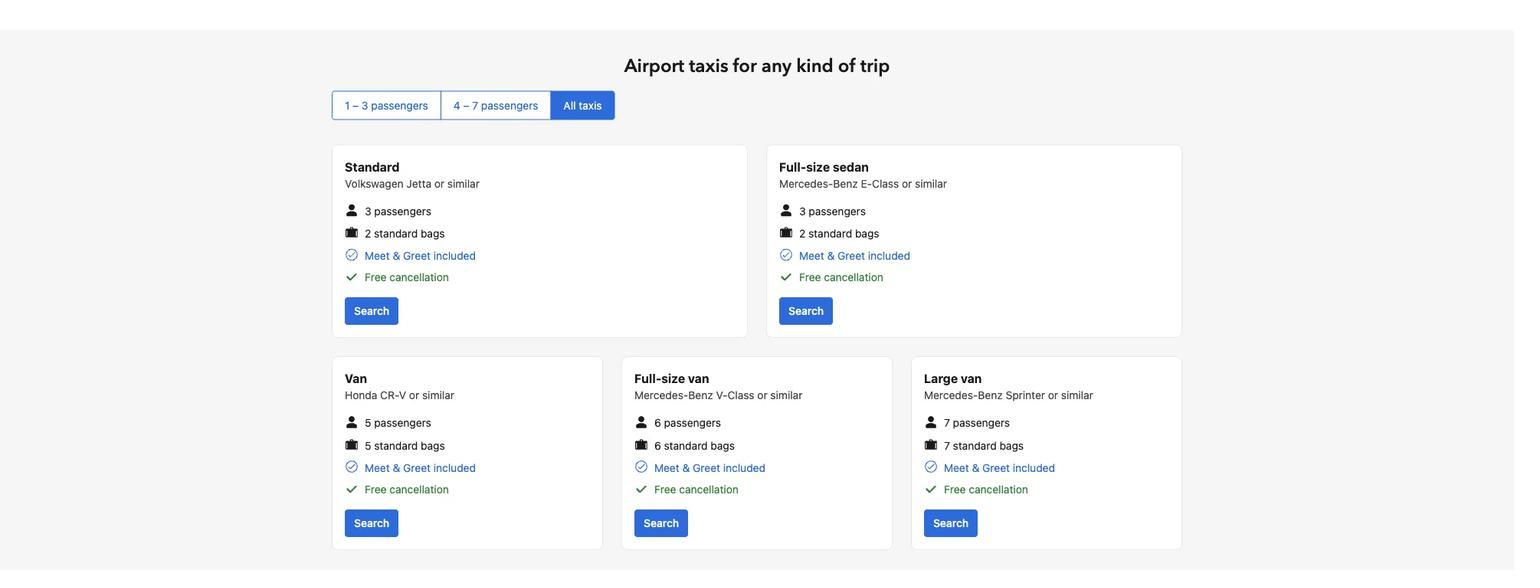 Task type: describe. For each thing, give the bounding box(es) containing it.
v
[[399, 389, 406, 402]]

standard for cr-
[[374, 439, 418, 452]]

free cancellation for jetta
[[365, 271, 449, 284]]

similar inside large van mercedes-benz sprinter or similar
[[1061, 389, 1094, 402]]

meet for van
[[655, 462, 680, 474]]

3 for full-
[[799, 205, 806, 217]]

bags for van
[[711, 439, 735, 452]]

jetta
[[406, 177, 432, 190]]

meet & greet included for mercedes-
[[944, 462, 1055, 474]]

class for sedan
[[872, 177, 899, 190]]

cancellation for cr-
[[390, 483, 449, 496]]

7 for 7 passengers
[[944, 417, 950, 429]]

search button for cr-
[[345, 509, 399, 537]]

cancellation for mercedes-
[[969, 483, 1028, 496]]

6 standard bags
[[655, 439, 735, 452]]

5 passengers
[[365, 417, 431, 429]]

standard volkswagen jetta or similar
[[345, 159, 480, 190]]

full- for full-size sedan
[[779, 159, 806, 174]]

3 passengers for volkswagen
[[365, 205, 431, 217]]

3 for standard
[[365, 205, 371, 217]]

standard for mercedes-
[[953, 439, 997, 452]]

2 standard bags for jetta
[[365, 227, 445, 240]]

or inside large van mercedes-benz sprinter or similar
[[1048, 389, 1059, 402]]

cancellation for jetta
[[390, 271, 449, 284]]

sprinter
[[1006, 389, 1045, 402]]

honda
[[345, 389, 377, 402]]

greet for jetta
[[403, 250, 431, 262]]

search for van
[[644, 517, 679, 529]]

volkswagen
[[345, 177, 404, 190]]

full-size sedan mercedes-benz e-class or similar
[[779, 159, 947, 190]]

sort results by element
[[332, 91, 1183, 120]]

full-size van mercedes-benz v-class or similar
[[635, 371, 803, 402]]

or inside the van honda cr-v or similar
[[409, 389, 419, 402]]

search button for van
[[635, 509, 688, 537]]

3 passengers for size
[[799, 205, 866, 217]]

2 for size
[[799, 227, 806, 240]]

4
[[454, 99, 460, 112]]

5 for 5 passengers
[[365, 417, 371, 429]]

4 – 7 passengers
[[454, 99, 538, 112]]

& for van
[[682, 462, 690, 474]]

all
[[564, 99, 576, 112]]

6 for 6 standard bags
[[655, 439, 661, 452]]

search button for jetta
[[345, 297, 399, 325]]

– for 7
[[463, 99, 469, 112]]

5 standard bags
[[365, 439, 445, 452]]

included for cr-
[[434, 462, 476, 474]]

similar inside full-size van mercedes-benz v-class or similar
[[771, 389, 803, 402]]

search for mercedes-
[[933, 517, 969, 529]]

airport taxis for any kind of trip
[[624, 54, 890, 79]]

search for jetta
[[354, 305, 389, 317]]

all taxis
[[564, 99, 602, 112]]

sedan
[[833, 159, 869, 174]]

& for cr-
[[393, 462, 400, 474]]

search for cr-
[[354, 517, 389, 529]]

meet for jetta
[[365, 250, 390, 262]]

passengers for full-size sedan
[[809, 205, 866, 217]]

standard
[[345, 159, 400, 174]]

search button for sedan
[[779, 297, 833, 325]]

6 passengers
[[655, 417, 721, 429]]

full- for full-size van
[[635, 371, 662, 386]]

included for mercedes-
[[1013, 462, 1055, 474]]

passengers for standard
[[374, 205, 431, 217]]

passengers right 4
[[481, 99, 538, 112]]

7 standard bags
[[944, 439, 1024, 452]]

greet for mercedes-
[[983, 462, 1010, 474]]

meet for cr-
[[365, 462, 390, 474]]

similar inside the van honda cr-v or similar
[[422, 389, 454, 402]]

free cancellation for cr-
[[365, 483, 449, 496]]

or inside full-size sedan mercedes-benz e-class or similar
[[902, 177, 912, 190]]

free for mercedes-
[[944, 483, 966, 496]]

1
[[345, 99, 350, 112]]

e-
[[861, 177, 872, 190]]

meet for sedan
[[799, 250, 824, 262]]

standard for sedan
[[809, 227, 852, 240]]

3 inside sort results by element
[[362, 99, 368, 112]]

search button for mercedes-
[[924, 509, 978, 537]]

large
[[924, 371, 958, 386]]

7 passengers
[[944, 417, 1010, 429]]

van inside full-size van mercedes-benz v-class or similar
[[688, 371, 709, 386]]

benz for sedan
[[833, 177, 858, 190]]

for
[[733, 54, 757, 79]]

of
[[838, 54, 856, 79]]

class for van
[[728, 389, 755, 402]]

bags for cr-
[[421, 439, 445, 452]]



Task type: vqa. For each thing, say whether or not it's contained in the screenshot.


Task type: locate. For each thing, give the bounding box(es) containing it.
size left sedan
[[806, 159, 830, 174]]

full- inside full-size sedan mercedes-benz e-class or similar
[[779, 159, 806, 174]]

0 horizontal spatial taxis
[[579, 99, 602, 112]]

bags down the e-
[[855, 227, 880, 240]]

greet down 5 standard bags at the left of page
[[403, 462, 431, 474]]

free cancellation for van
[[655, 483, 739, 496]]

trip
[[861, 54, 890, 79]]

benz down sedan
[[833, 177, 858, 190]]

2
[[365, 227, 371, 240], [799, 227, 806, 240]]

size
[[806, 159, 830, 174], [662, 371, 685, 386]]

greet down the e-
[[838, 250, 865, 262]]

1 van from the left
[[688, 371, 709, 386]]

greet for cr-
[[403, 462, 431, 474]]

mercedes- inside full-size sedan mercedes-benz e-class or similar
[[779, 177, 833, 190]]

taxis left for
[[689, 54, 729, 79]]

mercedes- down 'large'
[[924, 389, 978, 402]]

2 – from the left
[[463, 99, 469, 112]]

bags down "jetta"
[[421, 227, 445, 240]]

5
[[365, 417, 371, 429], [365, 439, 371, 452]]

5 down 5 passengers
[[365, 439, 371, 452]]

0 horizontal spatial 2
[[365, 227, 371, 240]]

included
[[434, 250, 476, 262], [868, 250, 910, 262], [434, 462, 476, 474], [723, 462, 766, 474], [1013, 462, 1055, 474]]

1 horizontal spatial benz
[[833, 177, 858, 190]]

search for sedan
[[789, 305, 824, 317]]

greet for van
[[693, 462, 720, 474]]

6
[[655, 417, 661, 429], [655, 439, 661, 452]]

class inside full-size van mercedes-benz v-class or similar
[[728, 389, 755, 402]]

3 right 1
[[362, 99, 368, 112]]

large van mercedes-benz sprinter or similar
[[924, 371, 1094, 402]]

mercedes- inside full-size van mercedes-benz v-class or similar
[[635, 389, 689, 402]]

similar right sprinter
[[1061, 389, 1094, 402]]

free cancellation for mercedes-
[[944, 483, 1028, 496]]

7 down '7 passengers'
[[944, 439, 950, 452]]

standard down 5 passengers
[[374, 439, 418, 452]]

1 2 standard bags from the left
[[365, 227, 445, 240]]

free for cr-
[[365, 483, 387, 496]]

meet for mercedes-
[[944, 462, 969, 474]]

3 passengers down "jetta"
[[365, 205, 431, 217]]

2 standard bags
[[365, 227, 445, 240], [799, 227, 880, 240]]

taxis right all
[[579, 99, 602, 112]]

cancellation
[[390, 271, 449, 284], [824, 271, 884, 284], [390, 483, 449, 496], [679, 483, 739, 496], [969, 483, 1028, 496]]

included for van
[[723, 462, 766, 474]]

mercedes- for sedan
[[779, 177, 833, 190]]

1 3 passengers from the left
[[365, 205, 431, 217]]

& for sedan
[[827, 250, 835, 262]]

3 down full-size sedan mercedes-benz e-class or similar
[[799, 205, 806, 217]]

similar right the e-
[[915, 177, 947, 190]]

mercedes- down sedan
[[779, 177, 833, 190]]

1 vertical spatial full-
[[635, 371, 662, 386]]

similar inside standard volkswagen jetta or similar
[[448, 177, 480, 190]]

meet & greet included for cr-
[[365, 462, 476, 474]]

class inside full-size sedan mercedes-benz e-class or similar
[[872, 177, 899, 190]]

2 van from the left
[[961, 371, 982, 386]]

0 horizontal spatial mercedes-
[[635, 389, 689, 402]]

2 5 from the top
[[365, 439, 371, 452]]

bags for sedan
[[855, 227, 880, 240]]

benz up '7 passengers'
[[978, 389, 1003, 402]]

size for van
[[662, 371, 685, 386]]

1 horizontal spatial 3 passengers
[[799, 205, 866, 217]]

free for jetta
[[365, 271, 387, 284]]

size inside full-size van mercedes-benz v-class or similar
[[662, 371, 685, 386]]

meet & greet included for sedan
[[799, 250, 910, 262]]

similar right v-
[[771, 389, 803, 402]]

free for sedan
[[799, 271, 821, 284]]

3
[[362, 99, 368, 112], [365, 205, 371, 217], [799, 205, 806, 217]]

van
[[345, 371, 367, 386]]

v-
[[716, 389, 728, 402]]

0 vertical spatial size
[[806, 159, 830, 174]]

0 horizontal spatial 2 standard bags
[[365, 227, 445, 240]]

van inside large van mercedes-benz sprinter or similar
[[961, 371, 982, 386]]

bags for jetta
[[421, 227, 445, 240]]

cr-
[[380, 389, 399, 402]]

0 vertical spatial class
[[872, 177, 899, 190]]

taxis for all
[[579, 99, 602, 112]]

1 horizontal spatial full-
[[779, 159, 806, 174]]

standard down volkswagen
[[374, 227, 418, 240]]

greet down the 6 standard bags
[[693, 462, 720, 474]]

passengers for large van
[[953, 417, 1010, 429]]

1 vertical spatial taxis
[[579, 99, 602, 112]]

1 – from the left
[[353, 99, 359, 112]]

free for van
[[655, 483, 676, 496]]

3 passengers down the e-
[[799, 205, 866, 217]]

7 right 4
[[472, 99, 478, 112]]

any
[[762, 54, 792, 79]]

standard down '6 passengers' in the left bottom of the page
[[664, 439, 708, 452]]

7 up 7 standard bags
[[944, 417, 950, 429]]

or right 'v'
[[409, 389, 419, 402]]

& for jetta
[[393, 250, 400, 262]]

2 2 from the left
[[799, 227, 806, 240]]

1 horizontal spatial size
[[806, 159, 830, 174]]

full- up '6 passengers' in the left bottom of the page
[[635, 371, 662, 386]]

greet
[[403, 250, 431, 262], [838, 250, 865, 262], [403, 462, 431, 474], [693, 462, 720, 474], [983, 462, 1010, 474]]

bags down 5 passengers
[[421, 439, 445, 452]]

& for mercedes-
[[972, 462, 980, 474]]

2 horizontal spatial benz
[[978, 389, 1003, 402]]

or inside full-size van mercedes-benz v-class or similar
[[757, 389, 768, 402]]

&
[[393, 250, 400, 262], [827, 250, 835, 262], [393, 462, 400, 474], [682, 462, 690, 474], [972, 462, 980, 474]]

passengers up 7 standard bags
[[953, 417, 1010, 429]]

1 horizontal spatial class
[[872, 177, 899, 190]]

6 down '6 passengers' in the left bottom of the page
[[655, 439, 661, 452]]

full- inside full-size van mercedes-benz v-class or similar
[[635, 371, 662, 386]]

bags down '6 passengers' in the left bottom of the page
[[711, 439, 735, 452]]

meet & greet included down 7 standard bags
[[944, 462, 1055, 474]]

meet & greet included down the 6 standard bags
[[655, 462, 766, 474]]

van up '6 passengers' in the left bottom of the page
[[688, 371, 709, 386]]

passengers right 1
[[371, 99, 428, 112]]

benz for van
[[689, 389, 713, 402]]

taxis for airport
[[689, 54, 729, 79]]

5 down honda
[[365, 417, 371, 429]]

search
[[354, 305, 389, 317], [789, 305, 824, 317], [354, 517, 389, 529], [644, 517, 679, 529], [933, 517, 969, 529]]

bags
[[421, 227, 445, 240], [855, 227, 880, 240], [421, 439, 445, 452], [711, 439, 735, 452], [1000, 439, 1024, 452]]

0 horizontal spatial benz
[[689, 389, 713, 402]]

2 2 standard bags from the left
[[799, 227, 880, 240]]

free cancellation
[[365, 271, 449, 284], [799, 271, 884, 284], [365, 483, 449, 496], [655, 483, 739, 496], [944, 483, 1028, 496]]

2 horizontal spatial mercedes-
[[924, 389, 978, 402]]

6 up the 6 standard bags
[[655, 417, 661, 429]]

meet & greet included for jetta
[[365, 250, 476, 262]]

– for 3
[[353, 99, 359, 112]]

mercedes-
[[779, 177, 833, 190], [635, 389, 689, 402], [924, 389, 978, 402]]

2 standard bags for sedan
[[799, 227, 880, 240]]

greet down "jetta"
[[403, 250, 431, 262]]

0 horizontal spatial size
[[662, 371, 685, 386]]

2 vertical spatial 7
[[944, 439, 950, 452]]

1 5 from the top
[[365, 417, 371, 429]]

standard
[[374, 227, 418, 240], [809, 227, 852, 240], [374, 439, 418, 452], [664, 439, 708, 452], [953, 439, 997, 452]]

1 – 3 passengers
[[345, 99, 428, 112]]

full- left sedan
[[779, 159, 806, 174]]

taxis inside sort results by element
[[579, 99, 602, 112]]

or right sprinter
[[1048, 389, 1059, 402]]

2 standard bags down "jetta"
[[365, 227, 445, 240]]

1 vertical spatial 6
[[655, 439, 661, 452]]

benz inside large van mercedes-benz sprinter or similar
[[978, 389, 1003, 402]]

1 horizontal spatial taxis
[[689, 54, 729, 79]]

or right the e-
[[902, 177, 912, 190]]

free cancellation for sedan
[[799, 271, 884, 284]]

standard for van
[[664, 439, 708, 452]]

similar inside full-size sedan mercedes-benz e-class or similar
[[915, 177, 947, 190]]

passengers
[[371, 99, 428, 112], [481, 99, 538, 112], [374, 205, 431, 217], [809, 205, 866, 217], [374, 417, 431, 429], [664, 417, 721, 429], [953, 417, 1010, 429]]

1 horizontal spatial –
[[463, 99, 469, 112]]

or
[[434, 177, 445, 190], [902, 177, 912, 190], [409, 389, 419, 402], [757, 389, 768, 402], [1048, 389, 1059, 402]]

similar
[[448, 177, 480, 190], [915, 177, 947, 190], [422, 389, 454, 402], [771, 389, 803, 402], [1061, 389, 1094, 402]]

0 horizontal spatial –
[[353, 99, 359, 112]]

standard for jetta
[[374, 227, 418, 240]]

passengers down "jetta"
[[374, 205, 431, 217]]

airport
[[624, 54, 685, 79]]

0 vertical spatial full-
[[779, 159, 806, 174]]

2 for volkswagen
[[365, 227, 371, 240]]

0 horizontal spatial full-
[[635, 371, 662, 386]]

0 horizontal spatial 3 passengers
[[365, 205, 431, 217]]

7 for 7 standard bags
[[944, 439, 950, 452]]

3 passengers
[[365, 205, 431, 217], [799, 205, 866, 217]]

size for sedan
[[806, 159, 830, 174]]

0 horizontal spatial van
[[688, 371, 709, 386]]

size up '6 passengers' in the left bottom of the page
[[662, 371, 685, 386]]

5 for 5 standard bags
[[365, 439, 371, 452]]

bags for mercedes-
[[1000, 439, 1024, 452]]

meet & greet included
[[365, 250, 476, 262], [799, 250, 910, 262], [365, 462, 476, 474], [655, 462, 766, 474], [944, 462, 1055, 474]]

passengers for van
[[374, 417, 431, 429]]

greet for sedan
[[838, 250, 865, 262]]

meet & greet included down the e-
[[799, 250, 910, 262]]

van
[[688, 371, 709, 386], [961, 371, 982, 386]]

standard down full-size sedan mercedes-benz e-class or similar
[[809, 227, 852, 240]]

benz
[[833, 177, 858, 190], [689, 389, 713, 402], [978, 389, 1003, 402]]

greet down 7 standard bags
[[983, 462, 1010, 474]]

van honda cr-v or similar
[[345, 371, 454, 402]]

0 vertical spatial 5
[[365, 417, 371, 429]]

taxis
[[689, 54, 729, 79], [579, 99, 602, 112]]

1 vertical spatial 7
[[944, 417, 950, 429]]

similar right "jetta"
[[448, 177, 480, 190]]

included for jetta
[[434, 250, 476, 262]]

1 vertical spatial size
[[662, 371, 685, 386]]

3 down volkswagen
[[365, 205, 371, 217]]

passengers for full-size van
[[664, 417, 721, 429]]

mercedes- up '6 passengers' in the left bottom of the page
[[635, 389, 689, 402]]

1 horizontal spatial mercedes-
[[779, 177, 833, 190]]

similar right 'v'
[[422, 389, 454, 402]]

1 horizontal spatial 2 standard bags
[[799, 227, 880, 240]]

included for sedan
[[868, 250, 910, 262]]

free
[[365, 271, 387, 284], [799, 271, 821, 284], [365, 483, 387, 496], [655, 483, 676, 496], [944, 483, 966, 496]]

cancellation for van
[[679, 483, 739, 496]]

mercedes- for van
[[635, 389, 689, 402]]

meet & greet included down 5 standard bags at the left of page
[[365, 462, 476, 474]]

search button
[[345, 297, 399, 325], [779, 297, 833, 325], [345, 509, 399, 537], [635, 509, 688, 537], [924, 509, 978, 537]]

cancellation for sedan
[[824, 271, 884, 284]]

7 inside sort results by element
[[472, 99, 478, 112]]

1 2 from the left
[[365, 227, 371, 240]]

1 horizontal spatial 2
[[799, 227, 806, 240]]

van right 'large'
[[961, 371, 982, 386]]

2 standard bags down the e-
[[799, 227, 880, 240]]

benz inside full-size sedan mercedes-benz e-class or similar
[[833, 177, 858, 190]]

benz left v-
[[689, 389, 713, 402]]

or right "jetta"
[[434, 177, 445, 190]]

1 vertical spatial 5
[[365, 439, 371, 452]]

2 6 from the top
[[655, 439, 661, 452]]

bags down '7 passengers'
[[1000, 439, 1024, 452]]

0 vertical spatial 7
[[472, 99, 478, 112]]

size inside full-size sedan mercedes-benz e-class or similar
[[806, 159, 830, 174]]

2 3 passengers from the left
[[799, 205, 866, 217]]

meet
[[365, 250, 390, 262], [799, 250, 824, 262], [365, 462, 390, 474], [655, 462, 680, 474], [944, 462, 969, 474]]

0 vertical spatial 6
[[655, 417, 661, 429]]

0 vertical spatial taxis
[[689, 54, 729, 79]]

passengers up the 6 standard bags
[[664, 417, 721, 429]]

full-
[[779, 159, 806, 174], [635, 371, 662, 386]]

– right 1
[[353, 99, 359, 112]]

1 horizontal spatial van
[[961, 371, 982, 386]]

or inside standard volkswagen jetta or similar
[[434, 177, 445, 190]]

0 horizontal spatial class
[[728, 389, 755, 402]]

passengers up 5 standard bags at the left of page
[[374, 417, 431, 429]]

1 vertical spatial class
[[728, 389, 755, 402]]

standard down '7 passengers'
[[953, 439, 997, 452]]

6 for 6 passengers
[[655, 417, 661, 429]]

mercedes- inside large van mercedes-benz sprinter or similar
[[924, 389, 978, 402]]

meet & greet included down "jetta"
[[365, 250, 476, 262]]

passengers down the e-
[[809, 205, 866, 217]]

meet & greet included for van
[[655, 462, 766, 474]]

–
[[353, 99, 359, 112], [463, 99, 469, 112]]

class
[[872, 177, 899, 190], [728, 389, 755, 402]]

– right 4
[[463, 99, 469, 112]]

kind
[[796, 54, 834, 79]]

or right v-
[[757, 389, 768, 402]]

1 6 from the top
[[655, 417, 661, 429]]

7
[[472, 99, 478, 112], [944, 417, 950, 429], [944, 439, 950, 452]]

benz inside full-size van mercedes-benz v-class or similar
[[689, 389, 713, 402]]



